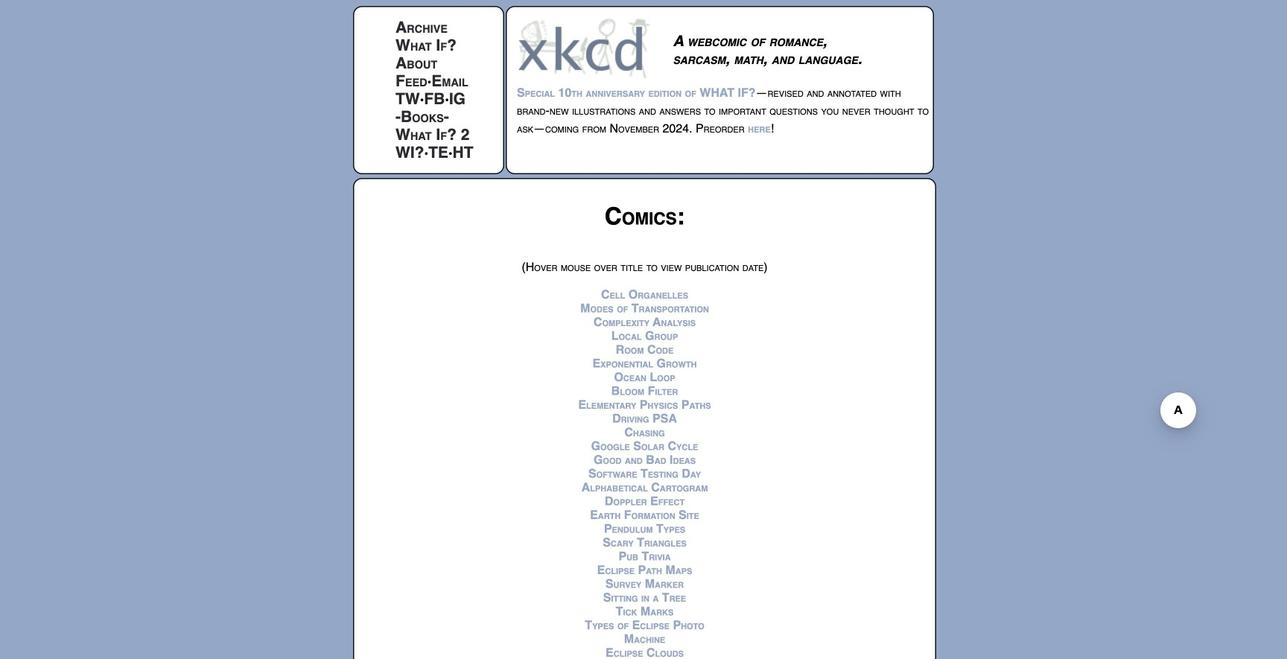 Task type: vqa. For each thing, say whether or not it's contained in the screenshot.
Xkcd.Com Logo
yes



Task type: describe. For each thing, give the bounding box(es) containing it.
xkcd.com logo image
[[517, 17, 655, 79]]



